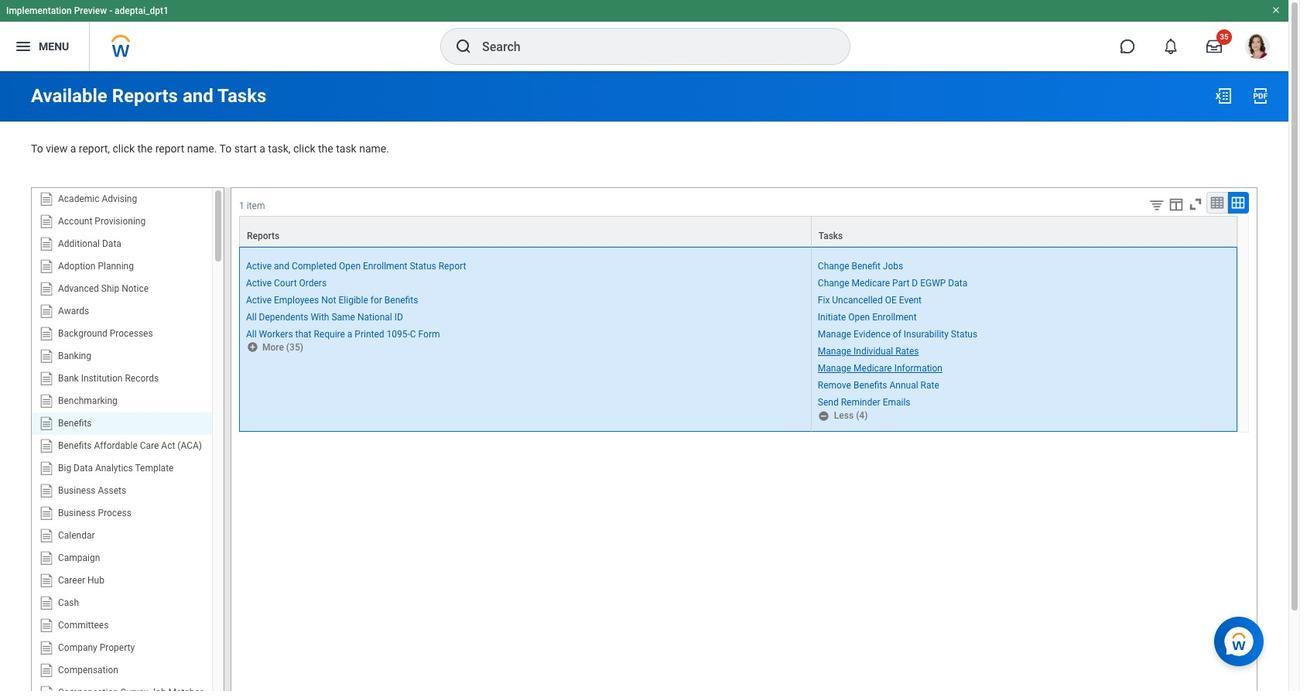 Task type: describe. For each thing, give the bounding box(es) containing it.
business for business process
[[58, 507, 96, 518]]

reminder
[[841, 397, 881, 408]]

search image
[[454, 37, 473, 56]]

account
[[58, 216, 92, 226]]

committees
[[58, 620, 109, 630]]

reports button
[[240, 216, 811, 246]]

dependents
[[259, 312, 308, 323]]

data for additional data
[[102, 238, 121, 249]]

manage medicare information link
[[818, 360, 943, 374]]

id
[[395, 312, 403, 323]]

task
[[336, 142, 357, 155]]

open inside change benefit jobs change medicare part d egwp data fix uncancelled oe event initiate open enrollment manage evidence of insurability status manage individual rates manage medicare information remove benefits annual rate send reminder emails
[[848, 312, 870, 323]]

hub
[[87, 575, 104, 586]]

business assets
[[58, 485, 126, 496]]

view
[[46, 142, 68, 155]]

2 active from the top
[[246, 278, 272, 289]]

care
[[140, 440, 159, 451]]

justify image
[[14, 37, 33, 56]]

printed
[[355, 329, 384, 340]]

expand table image
[[1231, 195, 1246, 210]]

d
[[912, 278, 918, 289]]

0 horizontal spatial and
[[183, 85, 213, 107]]

bank
[[58, 373, 79, 384]]

3 active from the top
[[246, 295, 272, 306]]

initiate open enrollment link
[[818, 309, 917, 323]]

academic
[[58, 193, 99, 204]]

company property
[[58, 642, 135, 653]]

analytics
[[95, 463, 133, 473]]

c
[[410, 329, 416, 340]]

less (4)
[[834, 410, 868, 421]]

report,
[[79, 142, 110, 155]]

1 change from the top
[[818, 261, 849, 271]]

35
[[1220, 33, 1229, 41]]

tasks inside popup button
[[819, 230, 843, 241]]

background processes
[[58, 328, 153, 339]]

1 vertical spatial medicare
[[854, 363, 892, 374]]

implementation
[[6, 5, 72, 16]]

remove
[[818, 380, 851, 391]]

account provisioning
[[58, 216, 146, 226]]

benefit
[[852, 261, 881, 271]]

0 vertical spatial medicare
[[852, 278, 890, 289]]

status inside active and completed open enrollment status report active court  orders active employees not eligible for benefits all dependents with same national id all workers that require a printed 1095-c form
[[410, 261, 436, 271]]

uncancelled
[[832, 295, 883, 306]]

advanced
[[58, 283, 99, 294]]

tasks button
[[812, 216, 1237, 246]]

advanced ship notice
[[58, 283, 149, 294]]

2 change from the top
[[818, 278, 849, 289]]

template
[[135, 463, 174, 473]]

act
[[161, 440, 175, 451]]

provisioning
[[95, 216, 146, 226]]

preview
[[74, 5, 107, 16]]

close environment banner image
[[1272, 5, 1281, 15]]

career hub
[[58, 575, 104, 586]]

orders
[[299, 278, 327, 289]]

row containing reports
[[239, 216, 1238, 247]]

Search Workday  search field
[[482, 29, 818, 63]]

campaign
[[58, 552, 100, 563]]

status inside change benefit jobs change medicare part d egwp data fix uncancelled oe event initiate open enrollment manage evidence of insurability status manage individual rates manage medicare information remove benefits annual rate send reminder emails
[[951, 329, 978, 340]]

advising
[[102, 193, 137, 204]]

oe
[[885, 295, 897, 306]]

company
[[58, 642, 97, 653]]

2 the from the left
[[318, 142, 333, 155]]

export to excel image
[[1214, 87, 1233, 105]]

enrollment inside change benefit jobs change medicare part d egwp data fix uncancelled oe event initiate open enrollment manage evidence of insurability status manage individual rates manage medicare information remove benefits annual rate send reminder emails
[[872, 312, 917, 323]]

report
[[439, 261, 466, 271]]

notice
[[122, 283, 149, 294]]

35 button
[[1197, 29, 1232, 63]]

toolbar inside available reports and tasks main content
[[1137, 192, 1249, 216]]

1 to from the left
[[31, 142, 43, 155]]

annual
[[890, 380, 918, 391]]

1 manage from the top
[[818, 329, 851, 340]]

cash
[[58, 597, 79, 608]]

benefits affordable care act (aca)
[[58, 440, 202, 451]]

inbox large image
[[1207, 39, 1222, 54]]

1095-
[[387, 329, 410, 340]]

calendar
[[58, 530, 95, 541]]

not
[[321, 295, 336, 306]]

0 horizontal spatial tasks
[[218, 85, 266, 107]]

completed
[[292, 261, 337, 271]]

background
[[58, 328, 107, 339]]

0 horizontal spatial a
[[70, 142, 76, 155]]

information
[[894, 363, 943, 374]]

enrollment inside active and completed open enrollment status report active court  orders active employees not eligible for benefits all dependents with same national id all workers that require a printed 1095-c form
[[363, 261, 407, 271]]

1
[[239, 200, 244, 211]]

change benefit jobs change medicare part d egwp data fix uncancelled oe event initiate open enrollment manage evidence of insurability status manage individual rates manage medicare information remove benefits annual rate send reminder emails
[[818, 261, 978, 408]]

all workers that require a printed 1095-c form link
[[246, 326, 440, 340]]

benefits up big
[[58, 440, 92, 451]]

bank institution records
[[58, 373, 159, 384]]

that
[[295, 329, 312, 340]]

benefits inside change benefit jobs change medicare part d egwp data fix uncancelled oe event initiate open enrollment manage evidence of insurability status manage individual rates manage medicare information remove benefits annual rate send reminder emails
[[854, 380, 887, 391]]

compensation
[[58, 665, 118, 675]]

ship
[[101, 283, 119, 294]]

more
[[262, 342, 284, 353]]

2 to from the left
[[219, 142, 232, 155]]

workers
[[259, 329, 293, 340]]

data inside change benefit jobs change medicare part d egwp data fix uncancelled oe event initiate open enrollment manage evidence of insurability status manage individual rates manage medicare information remove benefits annual rate send reminder emails
[[948, 278, 968, 289]]

reports inside reports popup button
[[247, 230, 280, 241]]

jobs
[[883, 261, 903, 271]]

2 click from the left
[[293, 142, 315, 155]]

same
[[332, 312, 355, 323]]

data for big data analytics template
[[74, 463, 93, 473]]

benefits down benchmarking
[[58, 418, 92, 428]]



Task type: locate. For each thing, give the bounding box(es) containing it.
more (35) button
[[246, 341, 305, 354]]

big
[[58, 463, 71, 473]]

a right view
[[70, 142, 76, 155]]

2 horizontal spatial data
[[948, 278, 968, 289]]

2 row from the top
[[239, 247, 1238, 432]]

fix uncancelled oe event link
[[818, 292, 922, 306]]

0 vertical spatial tasks
[[218, 85, 266, 107]]

0 vertical spatial manage
[[818, 329, 851, 340]]

property
[[100, 642, 135, 653]]

1 click from the left
[[113, 142, 135, 155]]

0 vertical spatial change
[[818, 261, 849, 271]]

1 horizontal spatial the
[[318, 142, 333, 155]]

benefits up id
[[385, 295, 418, 306]]

1 vertical spatial tasks
[[819, 230, 843, 241]]

medicare up remove benefits annual rate link
[[854, 363, 892, 374]]

initiate
[[818, 312, 846, 323]]

tasks up the change benefit jobs link
[[819, 230, 843, 241]]

menu
[[39, 40, 69, 52]]

2 horizontal spatial a
[[347, 329, 352, 340]]

court
[[274, 278, 297, 289]]

available reports and tasks main content
[[0, 71, 1289, 691]]

all left dependents at the top left of page
[[246, 312, 257, 323]]

emails
[[883, 397, 911, 408]]

select to filter grid data image
[[1149, 196, 1166, 213]]

0 vertical spatial reports
[[112, 85, 178, 107]]

1 vertical spatial open
[[848, 312, 870, 323]]

adoption
[[58, 261, 96, 271]]

items selected list containing change benefit jobs
[[818, 257, 978, 409]]

0 horizontal spatial click
[[113, 142, 135, 155]]

1 horizontal spatial to
[[219, 142, 232, 155]]

medicare up fix uncancelled oe event link
[[852, 278, 890, 289]]

send reminder emails link
[[818, 394, 911, 408]]

planning
[[98, 261, 134, 271]]

1 vertical spatial status
[[951, 329, 978, 340]]

(aca)
[[178, 440, 202, 451]]

0 horizontal spatial name.
[[187, 142, 217, 155]]

view printable version (pdf) image
[[1252, 87, 1270, 105]]

benefits up send reminder emails link
[[854, 380, 887, 391]]

0 vertical spatial open
[[339, 261, 361, 271]]

1 vertical spatial business
[[58, 507, 96, 518]]

enrollment up manage evidence of insurability status link
[[872, 312, 917, 323]]

1 vertical spatial data
[[948, 278, 968, 289]]

2 all from the top
[[246, 329, 257, 340]]

click
[[113, 142, 135, 155], [293, 142, 315, 155]]

send
[[818, 397, 839, 408]]

open up eligible
[[339, 261, 361, 271]]

change benefit jobs link
[[818, 257, 903, 271]]

1 vertical spatial reports
[[247, 230, 280, 241]]

remove benefits annual rate link
[[818, 377, 939, 391]]

1 horizontal spatial open
[[848, 312, 870, 323]]

benefits
[[385, 295, 418, 306], [854, 380, 887, 391], [58, 418, 92, 428], [58, 440, 92, 451]]

1 horizontal spatial a
[[259, 142, 265, 155]]

of
[[893, 329, 902, 340]]

business up calendar
[[58, 507, 96, 518]]

1 horizontal spatial click
[[293, 142, 315, 155]]

toolbar
[[1137, 192, 1249, 216]]

1 all from the top
[[246, 312, 257, 323]]

awards
[[58, 305, 89, 316]]

to view a report, click the report name. to start a task, click the task name.
[[31, 142, 389, 155]]

change medicare part d egwp data link
[[818, 275, 968, 289]]

1 the from the left
[[137, 142, 153, 155]]

part
[[892, 278, 910, 289]]

items selected list for (4)
[[818, 257, 978, 409]]

click to view/edit grid preferences image
[[1168, 196, 1185, 213]]

and up to view a report, click the report name. to start a task, click the task name.
[[183, 85, 213, 107]]

business for business assets
[[58, 485, 96, 496]]

1 vertical spatial change
[[818, 278, 849, 289]]

banking
[[58, 350, 91, 361]]

0 vertical spatial all
[[246, 312, 257, 323]]

active left "court"
[[246, 278, 272, 289]]

less
[[834, 410, 854, 421]]

-
[[109, 5, 112, 16]]

active up dependents at the top left of page
[[246, 295, 272, 306]]

row
[[239, 216, 1238, 247], [239, 247, 1238, 432]]

1 vertical spatial manage
[[818, 346, 851, 357]]

institution
[[81, 373, 123, 384]]

rates
[[896, 346, 919, 357]]

menu button
[[0, 22, 89, 71]]

active employees not eligible for benefits link
[[246, 292, 418, 306]]

profile logan mcneil image
[[1245, 34, 1270, 62]]

active and completed open enrollment status report active court  orders active employees not eligible for benefits all dependents with same national id all workers that require a printed 1095-c form
[[246, 261, 466, 340]]

1 business from the top
[[58, 485, 96, 496]]

enrollment up for
[[363, 261, 407, 271]]

the left task
[[318, 142, 333, 155]]

menu banner
[[0, 0, 1289, 71]]

2 items selected list from the left
[[818, 257, 978, 409]]

benefits inside active and completed open enrollment status report active court  orders active employees not eligible for benefits all dependents with same national id all workers that require a printed 1095-c form
[[385, 295, 418, 306]]

for
[[371, 295, 382, 306]]

business
[[58, 485, 96, 496], [58, 507, 96, 518]]

fullscreen image
[[1187, 196, 1204, 213]]

reports up the report
[[112, 85, 178, 107]]

row containing active and completed open enrollment status report
[[239, 247, 1238, 432]]

open inside active and completed open enrollment status report active court  orders active employees not eligible for benefits all dependents with same national id all workers that require a printed 1095-c form
[[339, 261, 361, 271]]

and up the 'active court  orders' link
[[274, 261, 289, 271]]

0 horizontal spatial to
[[31, 142, 43, 155]]

data right big
[[74, 463, 93, 473]]

2 vertical spatial active
[[246, 295, 272, 306]]

0 horizontal spatial items selected list
[[246, 257, 466, 341]]

1 vertical spatial and
[[274, 261, 289, 271]]

2 name. from the left
[[359, 142, 389, 155]]

to left start
[[219, 142, 232, 155]]

2 manage from the top
[[818, 346, 851, 357]]

click right task,
[[293, 142, 315, 155]]

0 horizontal spatial open
[[339, 261, 361, 271]]

egwp
[[920, 278, 946, 289]]

0 horizontal spatial enrollment
[[363, 261, 407, 271]]

event
[[899, 295, 922, 306]]

1 horizontal spatial name.
[[359, 142, 389, 155]]

active up the 'active court  orders' link
[[246, 261, 272, 271]]

1 name. from the left
[[187, 142, 217, 155]]

enrollment
[[363, 261, 407, 271], [872, 312, 917, 323]]

individual
[[854, 346, 893, 357]]

to
[[31, 142, 43, 155], [219, 142, 232, 155]]

all left workers
[[246, 329, 257, 340]]

0 vertical spatial business
[[58, 485, 96, 496]]

table image
[[1210, 195, 1225, 210]]

open
[[339, 261, 361, 271], [848, 312, 870, 323]]

business process
[[58, 507, 131, 518]]

all dependents with same national id link
[[246, 309, 403, 323]]

1 horizontal spatial data
[[102, 238, 121, 249]]

the
[[137, 142, 153, 155], [318, 142, 333, 155]]

1 active from the top
[[246, 261, 272, 271]]

open down uncancelled
[[848, 312, 870, 323]]

and
[[183, 85, 213, 107], [274, 261, 289, 271]]

change left benefit
[[818, 261, 849, 271]]

name. right task
[[359, 142, 389, 155]]

1 vertical spatial active
[[246, 278, 272, 289]]

manage individual rates link
[[818, 343, 919, 357]]

0 vertical spatial enrollment
[[363, 261, 407, 271]]

and inside active and completed open enrollment status report active court  orders active employees not eligible for benefits all dependents with same national id all workers that require a printed 1095-c form
[[274, 261, 289, 271]]

a right start
[[259, 142, 265, 155]]

2 vertical spatial manage
[[818, 363, 851, 374]]

2 business from the top
[[58, 507, 96, 518]]

change
[[818, 261, 849, 271], [818, 278, 849, 289]]

benchmarking
[[58, 395, 117, 406]]

process
[[98, 507, 131, 518]]

employees
[[274, 295, 319, 306]]

status left report
[[410, 261, 436, 271]]

insurability
[[904, 329, 949, 340]]

name. right the report
[[187, 142, 217, 155]]

academic advising
[[58, 193, 137, 204]]

status right insurability on the right top of the page
[[951, 329, 978, 340]]

click right report,
[[113, 142, 135, 155]]

records
[[125, 373, 159, 384]]

active
[[246, 261, 272, 271], [246, 278, 272, 289], [246, 295, 272, 306]]

(35)
[[286, 342, 303, 353]]

available reports and tasks
[[31, 85, 266, 107]]

business down big
[[58, 485, 96, 496]]

a inside active and completed open enrollment status report active court  orders active employees not eligible for benefits all dependents with same national id all workers that require a printed 1095-c form
[[347, 329, 352, 340]]

processes
[[110, 328, 153, 339]]

rate
[[921, 380, 939, 391]]

3 manage from the top
[[818, 363, 851, 374]]

0 horizontal spatial the
[[137, 142, 153, 155]]

change up fix
[[818, 278, 849, 289]]

evidence
[[854, 329, 891, 340]]

0 horizontal spatial status
[[410, 261, 436, 271]]

0 vertical spatial status
[[410, 261, 436, 271]]

0 vertical spatial and
[[183, 85, 213, 107]]

1 vertical spatial all
[[246, 329, 257, 340]]

items selected list
[[246, 257, 466, 341], [818, 257, 978, 409]]

assets
[[98, 485, 126, 496]]

1 horizontal spatial tasks
[[819, 230, 843, 241]]

national
[[358, 312, 392, 323]]

the left the report
[[137, 142, 153, 155]]

1 row from the top
[[239, 216, 1238, 247]]

1 horizontal spatial enrollment
[[872, 312, 917, 323]]

active court  orders link
[[246, 275, 327, 289]]

0 vertical spatial active
[[246, 261, 272, 271]]

manage evidence of insurability status link
[[818, 326, 978, 340]]

2 vertical spatial data
[[74, 463, 93, 473]]

0 horizontal spatial data
[[74, 463, 93, 473]]

0 vertical spatial data
[[102, 238, 121, 249]]

a down same
[[347, 329, 352, 340]]

notifications large image
[[1163, 39, 1179, 54]]

item
[[247, 200, 265, 211]]

0 horizontal spatial reports
[[112, 85, 178, 107]]

1 horizontal spatial and
[[274, 261, 289, 271]]

to left view
[[31, 142, 43, 155]]

fix
[[818, 295, 830, 306]]

all
[[246, 312, 257, 323], [246, 329, 257, 340]]

(4)
[[856, 410, 868, 421]]

1 horizontal spatial reports
[[247, 230, 280, 241]]

items selected list for (35)
[[246, 257, 466, 341]]

task,
[[268, 142, 291, 155]]

1 items selected list from the left
[[246, 257, 466, 341]]

less (4) button
[[818, 409, 869, 422]]

data right egwp
[[948, 278, 968, 289]]

items selected list containing active and completed open enrollment status report
[[246, 257, 466, 341]]

1 vertical spatial enrollment
[[872, 312, 917, 323]]

1 horizontal spatial items selected list
[[818, 257, 978, 409]]

start
[[234, 142, 257, 155]]

1 horizontal spatial status
[[951, 329, 978, 340]]

tasks up start
[[218, 85, 266, 107]]

require
[[314, 329, 345, 340]]

reports down "item"
[[247, 230, 280, 241]]

big data analytics template
[[58, 463, 174, 473]]

data up planning
[[102, 238, 121, 249]]

adoption planning
[[58, 261, 134, 271]]



Task type: vqa. For each thing, say whether or not it's contained in the screenshot.
Go to Beth Liu image
no



